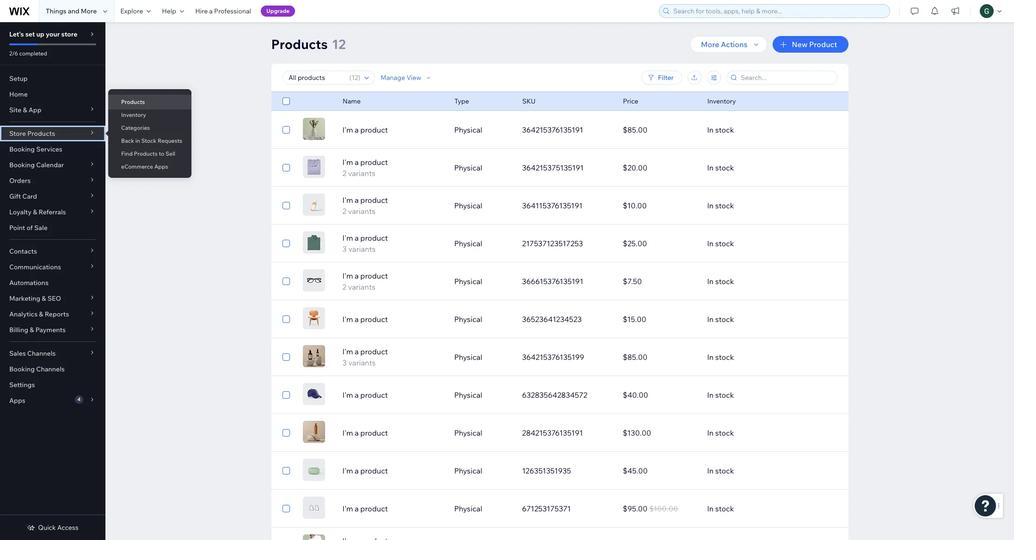 Task type: vqa. For each thing, say whether or not it's contained in the screenshot.
the bottommost 1
no



Task type: locate. For each thing, give the bounding box(es) containing it.
i'm a product for 36523641234523
[[343, 315, 388, 324]]

loyalty & referrals button
[[0, 205, 106, 220]]

9 i'm from the top
[[343, 429, 353, 438]]

& inside 'popup button'
[[39, 311, 43, 319]]

0 horizontal spatial inventory
[[121, 112, 146, 118]]

1 vertical spatial i'm a product 3 variants
[[343, 348, 388, 368]]

booking calendar button
[[0, 157, 106, 173]]

&
[[23, 106, 27, 114], [33, 208, 37, 217], [42, 295, 46, 303], [39, 311, 43, 319], [30, 326, 34, 335]]

0 vertical spatial i'm a product 2 variants
[[343, 158, 388, 178]]

apps inside the sidebar 'element'
[[9, 397, 25, 405]]

filter
[[658, 74, 674, 82]]

booking inside dropdown button
[[9, 161, 35, 169]]

i'm a product link for 284215376135191
[[337, 428, 449, 439]]

marketing
[[9, 295, 40, 303]]

1 horizontal spatial inventory
[[708, 97, 736, 106]]

Search for tools, apps, help & more... field
[[671, 5, 888, 18]]

i'm a product for 364215376135191
[[343, 125, 388, 135]]

i'm a product link for 126351351935
[[337, 466, 449, 477]]

1 2 from the top
[[343, 169, 347, 178]]

apps inside ecommerce apps link
[[154, 163, 168, 170]]

stock for 364115376135191
[[716, 201, 735, 211]]

physical link for 126351351935
[[449, 460, 517, 483]]

physical link for 364215376135191
[[449, 119, 517, 141]]

1 physical link from the top
[[449, 119, 517, 141]]

quick access button
[[27, 524, 79, 533]]

2 i'm from the top
[[343, 158, 353, 167]]

0 vertical spatial $85.00 link
[[618, 119, 702, 141]]

284215376135191
[[522, 429, 583, 438]]

7 in stock link from the top
[[702, 347, 803, 369]]

card
[[22, 193, 37, 201]]

professional
[[214, 7, 251, 15]]

11 physical from the top
[[454, 505, 483, 514]]

variants for 364215376135199
[[349, 359, 376, 368]]

$85.00
[[623, 125, 648, 135], [623, 353, 648, 362]]

2 for 364215375135191
[[343, 169, 347, 178]]

back in stock requests link
[[108, 133, 192, 149]]

stock for 366615376135191
[[716, 277, 735, 286]]

booking channels
[[9, 366, 65, 374]]

i'm a product 2 variants
[[343, 158, 388, 178], [343, 196, 388, 216], [343, 272, 388, 292]]

3 i'm from the top
[[343, 196, 353, 205]]

quick
[[38, 524, 56, 533]]

2 in stock from the top
[[708, 163, 735, 173]]

3 stock from the top
[[716, 201, 735, 211]]

2 in from the top
[[708, 163, 714, 173]]

physical link for 217537123517253
[[449, 233, 517, 255]]

1 vertical spatial $85.00 link
[[618, 347, 702, 369]]

billing & payments
[[9, 326, 66, 335]]

i'm a product for 671253175371
[[343, 505, 388, 514]]

8 stock from the top
[[716, 391, 735, 400]]

10 physical from the top
[[454, 467, 483, 476]]

booking down "store"
[[9, 145, 35, 154]]

1 vertical spatial 12
[[352, 74, 358, 82]]

9 product from the top
[[361, 429, 388, 438]]

0 vertical spatial i'm a product 3 variants
[[343, 234, 388, 254]]

billing
[[9, 326, 28, 335]]

in stock link for 284215376135191
[[702, 422, 803, 445]]

channels down 'sales channels' dropdown button
[[36, 366, 65, 374]]

apps down the to
[[154, 163, 168, 170]]

in stock for 126351351935
[[708, 467, 735, 476]]

8 physical link from the top
[[449, 385, 517, 407]]

5 physical link from the top
[[449, 271, 517, 293]]

booking channels link
[[0, 362, 106, 378]]

physical link for 671253175371
[[449, 498, 517, 521]]

2 i'm a product link from the top
[[337, 314, 449, 325]]

point of sale link
[[0, 220, 106, 236]]

3 physical link from the top
[[449, 195, 517, 217]]

stock for 126351351935
[[716, 467, 735, 476]]

booking up settings
[[9, 366, 35, 374]]

364215376135191 link
[[517, 119, 618, 141]]

2 vertical spatial 2
[[343, 283, 347, 292]]

1 stock from the top
[[716, 125, 735, 135]]

364115376135191 link
[[517, 195, 618, 217]]

product
[[810, 40, 838, 49]]

6 i'm a product link from the top
[[337, 504, 449, 515]]

4 in from the top
[[708, 239, 714, 248]]

variants for 217537123517253
[[349, 245, 376, 254]]

9 in stock link from the top
[[702, 422, 803, 445]]

i'm a product link
[[337, 124, 449, 136], [337, 314, 449, 325], [337, 390, 449, 401], [337, 428, 449, 439], [337, 466, 449, 477], [337, 504, 449, 515]]

5 stock from the top
[[716, 277, 735, 286]]

physical for 364115376135191
[[454, 201, 483, 211]]

2 $85.00 from the top
[[623, 353, 648, 362]]

$95.00 $100.00
[[623, 505, 678, 514]]

new product button
[[773, 36, 849, 53]]

6 in from the top
[[708, 315, 714, 324]]

stock for 217537123517253
[[716, 239, 735, 248]]

1 in from the top
[[708, 125, 714, 135]]

1 $85.00 link from the top
[[618, 119, 702, 141]]

0 vertical spatial 2
[[343, 169, 347, 178]]

things
[[46, 7, 66, 15]]

7 physical link from the top
[[449, 347, 517, 369]]

automations link
[[0, 275, 106, 291]]

i'm a product for 632835642834572
[[343, 391, 388, 400]]

1 i'm a product 3 variants from the top
[[343, 234, 388, 254]]

0 horizontal spatial more
[[81, 7, 97, 15]]

11 stock from the top
[[716, 505, 735, 514]]

$15.00 link
[[618, 309, 702, 331]]

in for 126351351935
[[708, 467, 714, 476]]

3 booking from the top
[[9, 366, 35, 374]]

4 physical from the top
[[454, 239, 483, 248]]

$85.00 for 364215376135199
[[623, 353, 648, 362]]

1 vertical spatial apps
[[9, 397, 25, 405]]

back in stock requests
[[121, 137, 182, 144]]

0 horizontal spatial apps
[[9, 397, 25, 405]]

i'm a product for 126351351935
[[343, 467, 388, 476]]

4 in stock link from the top
[[702, 233, 803, 255]]

3 in from the top
[[708, 201, 714, 211]]

6 stock from the top
[[716, 315, 735, 324]]

in stock link
[[702, 119, 803, 141], [702, 157, 803, 179], [702, 195, 803, 217], [702, 233, 803, 255], [702, 271, 803, 293], [702, 309, 803, 331], [702, 347, 803, 369], [702, 385, 803, 407], [702, 422, 803, 445], [702, 460, 803, 483], [702, 498, 803, 521]]

$130.00 link
[[618, 422, 702, 445]]

0 vertical spatial 12
[[332, 36, 346, 52]]

booking for booking channels
[[9, 366, 35, 374]]

217537123517253
[[522, 239, 583, 248]]

variants
[[348, 169, 376, 178], [348, 207, 376, 216], [349, 245, 376, 254], [348, 283, 376, 292], [349, 359, 376, 368]]

$130.00
[[623, 429, 652, 438]]

2 stock from the top
[[716, 163, 735, 173]]

home link
[[0, 87, 106, 102]]

i'm a product 2 variants for 364215375135191
[[343, 158, 388, 178]]

product
[[361, 125, 388, 135], [361, 158, 388, 167], [361, 196, 388, 205], [361, 234, 388, 243], [361, 272, 388, 281], [361, 315, 388, 324], [361, 348, 388, 357], [361, 391, 388, 400], [361, 429, 388, 438], [361, 467, 388, 476], [361, 505, 388, 514]]

3 physical from the top
[[454, 201, 483, 211]]

1 i'm a product 2 variants from the top
[[343, 158, 388, 178]]

in for 364215376135191
[[708, 125, 714, 135]]

1 product from the top
[[361, 125, 388, 135]]

1 vertical spatial $85.00
[[623, 353, 648, 362]]

3 in stock from the top
[[708, 201, 735, 211]]

7 i'm from the top
[[343, 348, 353, 357]]

8 product from the top
[[361, 391, 388, 400]]

in for 36523641234523
[[708, 315, 714, 324]]

1 horizontal spatial apps
[[154, 163, 168, 170]]

channels for booking channels
[[36, 366, 65, 374]]

in stock for 36523641234523
[[708, 315, 735, 324]]

physical for 126351351935
[[454, 467, 483, 476]]

2 vertical spatial i'm a product 2 variants
[[343, 272, 388, 292]]

10 in from the top
[[708, 467, 714, 476]]

2 $85.00 link from the top
[[618, 347, 702, 369]]

1 booking from the top
[[9, 145, 35, 154]]

physical link for 364115376135191
[[449, 195, 517, 217]]

11 in from the top
[[708, 505, 714, 514]]

more actions
[[702, 40, 748, 49]]

1 i'm a product link from the top
[[337, 124, 449, 136]]

8 in stock from the top
[[708, 391, 735, 400]]

stock for 36523641234523
[[716, 315, 735, 324]]

2 i'm a product from the top
[[343, 315, 388, 324]]

2 3 from the top
[[343, 359, 347, 368]]

11 physical link from the top
[[449, 498, 517, 521]]

loyalty & referrals
[[9, 208, 66, 217]]

1 3 from the top
[[343, 245, 347, 254]]

1 horizontal spatial 12
[[352, 74, 358, 82]]

& right billing at bottom
[[30, 326, 34, 335]]

1 $85.00 from the top
[[623, 125, 648, 135]]

services
[[36, 145, 62, 154]]

Unsaved view field
[[286, 71, 347, 84]]

physical link for 364215375135191
[[449, 157, 517, 179]]

stock for 364215375135191
[[716, 163, 735, 173]]

products up booking services
[[27, 130, 55, 138]]

1 vertical spatial 3
[[343, 359, 347, 368]]

calendar
[[36, 161, 64, 169]]

categories link
[[108, 120, 192, 136]]

7 physical from the top
[[454, 353, 483, 362]]

1 vertical spatial inventory
[[121, 112, 146, 118]]

more left the actions
[[702, 40, 720, 49]]

explore
[[120, 7, 143, 15]]

6 i'm from the top
[[343, 315, 353, 324]]

& right loyalty
[[33, 208, 37, 217]]

$85.00 link
[[618, 119, 702, 141], [618, 347, 702, 369]]

2/6 completed
[[9, 50, 47, 57]]

marketing & seo
[[9, 295, 61, 303]]

manage view
[[381, 74, 421, 82]]

10 in stock from the top
[[708, 467, 735, 476]]

in for 364115376135191
[[708, 201, 714, 211]]

3 for 217537123517253
[[343, 245, 347, 254]]

4 in stock from the top
[[708, 239, 735, 248]]

i'm a product 2 variants for 366615376135191
[[343, 272, 388, 292]]

0 horizontal spatial 12
[[332, 36, 346, 52]]

in stock link for 632835642834572
[[702, 385, 803, 407]]

126351351935 link
[[517, 460, 618, 483]]

communications button
[[0, 260, 106, 275]]

1 vertical spatial i'm a product 2 variants
[[343, 196, 388, 216]]

364215376135191
[[522, 125, 584, 135]]

referrals
[[39, 208, 66, 217]]

1 i'm from the top
[[343, 125, 353, 135]]

None checkbox
[[283, 124, 290, 136], [283, 162, 290, 174], [283, 314, 290, 325], [283, 352, 290, 363], [283, 428, 290, 439], [283, 466, 290, 477], [283, 504, 290, 515], [283, 124, 290, 136], [283, 162, 290, 174], [283, 314, 290, 325], [283, 352, 290, 363], [283, 428, 290, 439], [283, 466, 290, 477], [283, 504, 290, 515]]

site & app
[[9, 106, 41, 114]]

more
[[81, 7, 97, 15], [702, 40, 720, 49]]

0 vertical spatial booking
[[9, 145, 35, 154]]

communications
[[9, 263, 61, 272]]

$40.00 link
[[618, 385, 702, 407]]

2 for 366615376135191
[[343, 283, 347, 292]]

1 vertical spatial more
[[702, 40, 720, 49]]

9 in from the top
[[708, 429, 714, 438]]

orders button
[[0, 173, 106, 189]]

3 i'm a product from the top
[[343, 391, 388, 400]]

5 in stock link from the top
[[702, 271, 803, 293]]

0 vertical spatial more
[[81, 7, 97, 15]]

0 vertical spatial $85.00
[[623, 125, 648, 135]]

11 in stock link from the top
[[702, 498, 803, 521]]

stock for 671253175371
[[716, 505, 735, 514]]

5 i'm a product from the top
[[343, 467, 388, 476]]

2 i'm a product 3 variants from the top
[[343, 348, 388, 368]]

completed
[[19, 50, 47, 57]]

gift card
[[9, 193, 37, 201]]

apps down settings
[[9, 397, 25, 405]]

i'm a product for 284215376135191
[[343, 429, 388, 438]]

1 i'm a product from the top
[[343, 125, 388, 135]]

& left reports on the left bottom of the page
[[39, 311, 43, 319]]

1 vertical spatial channels
[[36, 366, 65, 374]]

gift
[[9, 193, 21, 201]]

1 physical from the top
[[454, 125, 483, 135]]

4 physical link from the top
[[449, 233, 517, 255]]

3 i'm a product 2 variants from the top
[[343, 272, 388, 292]]

$45.00
[[623, 467, 648, 476]]

physical
[[454, 125, 483, 135], [454, 163, 483, 173], [454, 201, 483, 211], [454, 239, 483, 248], [454, 277, 483, 286], [454, 315, 483, 324], [454, 353, 483, 362], [454, 391, 483, 400], [454, 429, 483, 438], [454, 467, 483, 476], [454, 505, 483, 514]]

categories
[[121, 124, 150, 131]]

1 in stock from the top
[[708, 125, 735, 135]]

2 booking from the top
[[9, 161, 35, 169]]

store products button
[[0, 126, 106, 142]]

0 vertical spatial 3
[[343, 245, 347, 254]]

7 product from the top
[[361, 348, 388, 357]]

Search... field
[[738, 71, 835, 84]]

11 in stock from the top
[[708, 505, 735, 514]]

2 for 364115376135191
[[343, 207, 347, 216]]

channels inside dropdown button
[[27, 350, 56, 358]]

in stock link for 36523641234523
[[702, 309, 803, 331]]

booking up orders at the top left of page
[[9, 161, 35, 169]]

$85.00 link down $15.00 'link' in the right of the page
[[618, 347, 702, 369]]

help button
[[157, 0, 190, 22]]

in stock for 364215376135191
[[708, 125, 735, 135]]

2 vertical spatial booking
[[9, 366, 35, 374]]

ecommerce
[[121, 163, 153, 170]]

5 physical from the top
[[454, 277, 483, 286]]

4 i'm a product from the top
[[343, 429, 388, 438]]

a
[[209, 7, 213, 15], [355, 125, 359, 135], [355, 158, 359, 167], [355, 196, 359, 205], [355, 234, 359, 243], [355, 272, 359, 281], [355, 315, 359, 324], [355, 348, 359, 357], [355, 391, 359, 400], [355, 429, 359, 438], [355, 467, 359, 476], [355, 505, 359, 514]]

$10.00 link
[[618, 195, 702, 217]]

8 physical from the top
[[454, 391, 483, 400]]

in for 366615376135191
[[708, 277, 714, 286]]

stock for 284215376135191
[[716, 429, 735, 438]]

6 i'm a product from the top
[[343, 505, 388, 514]]

help
[[162, 7, 176, 15]]

analytics & reports button
[[0, 307, 106, 323]]

app
[[29, 106, 41, 114]]

& left seo
[[42, 295, 46, 303]]

10 in stock link from the top
[[702, 460, 803, 483]]

217537123517253 link
[[517, 233, 618, 255]]

in stock link for 671253175371
[[702, 498, 803, 521]]

36523641234523
[[522, 315, 582, 324]]

physical link for 36523641234523
[[449, 309, 517, 331]]

6 in stock from the top
[[708, 315, 735, 324]]

12
[[332, 36, 346, 52], [352, 74, 358, 82]]

6 physical from the top
[[454, 315, 483, 324]]

hire a professional link
[[190, 0, 257, 22]]

5 i'm a product link from the top
[[337, 466, 449, 477]]

in stock for 217537123517253
[[708, 239, 735, 248]]

& right site
[[23, 106, 27, 114]]

physical link for 366615376135191
[[449, 271, 517, 293]]

0 vertical spatial apps
[[154, 163, 168, 170]]

physical link for 364215376135199
[[449, 347, 517, 369]]

12 up name
[[352, 74, 358, 82]]

channels
[[27, 350, 56, 358], [36, 366, 65, 374]]

more right and
[[81, 7, 97, 15]]

4 product from the top
[[361, 234, 388, 243]]

3 i'm a product link from the top
[[337, 390, 449, 401]]

3 2 from the top
[[343, 283, 347, 292]]

7 stock from the top
[[716, 353, 735, 362]]

view
[[407, 74, 421, 82]]

10 physical link from the top
[[449, 460, 517, 483]]

$85.00 down price
[[623, 125, 648, 135]]

2 i'm a product 2 variants from the top
[[343, 196, 388, 216]]

6 in stock link from the top
[[702, 309, 803, 331]]

booking
[[9, 145, 35, 154], [9, 161, 35, 169], [9, 366, 35, 374]]

$25.00 link
[[618, 233, 702, 255]]

1 vertical spatial booking
[[9, 161, 35, 169]]

9 stock from the top
[[716, 429, 735, 438]]

1 vertical spatial 2
[[343, 207, 347, 216]]

in for 364215376135199
[[708, 353, 714, 362]]

0 vertical spatial channels
[[27, 350, 56, 358]]

2 physical from the top
[[454, 163, 483, 173]]

3 for 364215376135199
[[343, 359, 347, 368]]

$85.00 link up $20.00 link
[[618, 119, 702, 141]]

12 for ( 12 )
[[352, 74, 358, 82]]

10 stock from the top
[[716, 467, 735, 476]]

sidebar element
[[0, 22, 106, 541]]

4 i'm a product link from the top
[[337, 428, 449, 439]]

i'm a product link for 632835642834572
[[337, 390, 449, 401]]

1 horizontal spatial more
[[702, 40, 720, 49]]

12 up unsaved view field
[[332, 36, 346, 52]]

channels up booking channels at the bottom left of the page
[[27, 350, 56, 358]]

in for 671253175371
[[708, 505, 714, 514]]

physical for 364215376135191
[[454, 125, 483, 135]]

8 in from the top
[[708, 391, 714, 400]]

9 physical from the top
[[454, 429, 483, 438]]

5 i'm from the top
[[343, 272, 353, 281]]

632835642834572
[[522, 391, 588, 400]]

284215376135191 link
[[517, 422, 618, 445]]

store products
[[9, 130, 55, 138]]

5 in stock from the top
[[708, 277, 735, 286]]

physical for 364215376135199
[[454, 353, 483, 362]]

2 product from the top
[[361, 158, 388, 167]]

None checkbox
[[283, 96, 290, 107], [283, 200, 290, 211], [283, 238, 290, 249], [283, 276, 290, 287], [283, 390, 290, 401], [283, 96, 290, 107], [283, 200, 290, 211], [283, 238, 290, 249], [283, 276, 290, 287], [283, 390, 290, 401]]

$85.00 up $40.00 at the right
[[623, 353, 648, 362]]

2 physical link from the top
[[449, 157, 517, 179]]



Task type: describe. For each thing, give the bounding box(es) containing it.
0 vertical spatial inventory
[[708, 97, 736, 106]]

point
[[9, 224, 25, 232]]

& for loyalty
[[33, 208, 37, 217]]

364215375135191
[[522, 163, 584, 173]]

products up inventory link
[[121, 99, 145, 106]]

632835642834572 link
[[517, 385, 618, 407]]

booking for booking calendar
[[9, 161, 35, 169]]

hire
[[195, 7, 208, 15]]

stock
[[141, 137, 157, 144]]

variants for 366615376135191
[[348, 283, 376, 292]]

36523641234523 link
[[517, 309, 618, 331]]

126351351935
[[522, 467, 572, 476]]

& for billing
[[30, 326, 34, 335]]

in stock for 366615376135191
[[708, 277, 735, 286]]

i'm a product 2 variants for 364115376135191
[[343, 196, 388, 216]]

& for marketing
[[42, 295, 46, 303]]

4 i'm from the top
[[343, 234, 353, 243]]

more actions button
[[690, 36, 767, 53]]

in stock link for 364215375135191
[[702, 157, 803, 179]]

in stock link for 366615376135191
[[702, 271, 803, 293]]

$100.00
[[650, 505, 678, 514]]

physical for 36523641234523
[[454, 315, 483, 324]]

sku
[[522, 97, 536, 106]]

booking services
[[9, 145, 62, 154]]

site & app button
[[0, 102, 106, 118]]

booking calendar
[[9, 161, 64, 169]]

upgrade button
[[261, 6, 295, 17]]

$7.50 link
[[618, 271, 702, 293]]

in stock for 671253175371
[[708, 505, 735, 514]]

and
[[68, 7, 79, 15]]

site
[[9, 106, 21, 114]]

setup link
[[0, 71, 106, 87]]

physical for 364215375135191
[[454, 163, 483, 173]]

11 product from the top
[[361, 505, 388, 514]]

$85.00 for 364215376135191
[[623, 125, 648, 135]]

variants for 364115376135191
[[348, 207, 376, 216]]

contacts button
[[0, 244, 106, 260]]

manage view button
[[381, 74, 432, 82]]

671253175371 link
[[517, 498, 618, 521]]

10 i'm from the top
[[343, 467, 353, 476]]

stock for 364215376135191
[[716, 125, 735, 135]]

physical for 217537123517253
[[454, 239, 483, 248]]

sales channels button
[[0, 346, 106, 362]]

in stock link for 126351351935
[[702, 460, 803, 483]]

364215375135191 link
[[517, 157, 618, 179]]

in stock link for 364115376135191
[[702, 195, 803, 217]]

$20.00
[[623, 163, 648, 173]]

let's set up your store
[[9, 30, 77, 38]]

find products to sell
[[121, 150, 175, 157]]

i'm a product link for 364215376135191
[[337, 124, 449, 136]]

new product
[[792, 40, 838, 49]]

more inside "popup button"
[[702, 40, 720, 49]]

gift card button
[[0, 189, 106, 205]]

in stock for 284215376135191
[[708, 429, 735, 438]]

11 i'm from the top
[[343, 505, 353, 514]]

in for 284215376135191
[[708, 429, 714, 438]]

store
[[61, 30, 77, 38]]

quick access
[[38, 524, 79, 533]]

in stock link for 364215376135199
[[702, 347, 803, 369]]

settings
[[9, 381, 35, 390]]

8 i'm from the top
[[343, 391, 353, 400]]

in for 632835642834572
[[708, 391, 714, 400]]

in stock link for 217537123517253
[[702, 233, 803, 255]]

name
[[343, 97, 361, 106]]

366615376135191 link
[[517, 271, 618, 293]]

seo
[[48, 295, 61, 303]]

inventory link
[[108, 107, 192, 123]]

366615376135191
[[522, 277, 584, 286]]

in stock for 364115376135191
[[708, 201, 735, 211]]

in for 364215375135191
[[708, 163, 714, 173]]

back
[[121, 137, 134, 144]]

inventory inside inventory link
[[121, 112, 146, 118]]

$85.00 link for 364215376135191
[[618, 119, 702, 141]]

in stock for 632835642834572
[[708, 391, 735, 400]]

analytics
[[9, 311, 38, 319]]

stock for 364215376135199
[[716, 353, 735, 362]]

$25.00
[[623, 239, 647, 248]]

671253175371
[[522, 505, 571, 514]]

5 product from the top
[[361, 272, 388, 281]]

sell
[[166, 150, 175, 157]]

booking for booking services
[[9, 145, 35, 154]]

automations
[[9, 279, 49, 287]]

physical for 632835642834572
[[454, 391, 483, 400]]

find products to sell link
[[108, 146, 192, 162]]

i'm a product 3 variants for 364215376135199
[[343, 348, 388, 368]]

physical link for 632835642834572
[[449, 385, 517, 407]]

up
[[36, 30, 44, 38]]

10 product from the top
[[361, 467, 388, 476]]

filter button
[[642, 71, 682, 85]]

of
[[27, 224, 33, 232]]

in stock for 364215376135199
[[708, 353, 735, 362]]

new
[[792, 40, 808, 49]]

( 12 )
[[349, 74, 360, 82]]

setup
[[9, 75, 28, 83]]

sales
[[9, 350, 26, 358]]

contacts
[[9, 248, 37, 256]]

ecommerce apps
[[121, 163, 168, 170]]

(
[[349, 74, 352, 82]]

)
[[358, 74, 360, 82]]

& for analytics
[[39, 311, 43, 319]]

analytics & reports
[[9, 311, 69, 319]]

price
[[623, 97, 639, 106]]

reports
[[45, 311, 69, 319]]

in stock link for 364215376135191
[[702, 119, 803, 141]]

$20.00 link
[[618, 157, 702, 179]]

ecommerce apps link
[[108, 159, 192, 175]]

physical for 284215376135191
[[454, 429, 483, 438]]

6 product from the top
[[361, 315, 388, 324]]

physical link for 284215376135191
[[449, 422, 517, 445]]

in stock for 364215375135191
[[708, 163, 735, 173]]

stock for 632835642834572
[[716, 391, 735, 400]]

products up unsaved view field
[[271, 36, 328, 52]]

i'm a product 3 variants for 217537123517253
[[343, 234, 388, 254]]

& for site
[[23, 106, 27, 114]]

marketing & seo button
[[0, 291, 106, 307]]

in for 217537123517253
[[708, 239, 714, 248]]

products inside dropdown button
[[27, 130, 55, 138]]

actions
[[721, 40, 748, 49]]

physical for 671253175371
[[454, 505, 483, 514]]

physical for 366615376135191
[[454, 277, 483, 286]]

variants for 364215375135191
[[348, 169, 376, 178]]

settings link
[[0, 378, 106, 393]]

i'm a product link for 36523641234523
[[337, 314, 449, 325]]

$85.00 link for 364215376135199
[[618, 347, 702, 369]]

$10.00
[[623, 201, 647, 211]]

i'm a product link for 671253175371
[[337, 504, 449, 515]]

channels for sales channels
[[27, 350, 56, 358]]

let's
[[9, 30, 24, 38]]

loyalty
[[9, 208, 31, 217]]

set
[[25, 30, 35, 38]]

payments
[[35, 326, 66, 335]]

find
[[121, 150, 133, 157]]

3 product from the top
[[361, 196, 388, 205]]

12 for products 12
[[332, 36, 346, 52]]

sale
[[34, 224, 48, 232]]

orders
[[9, 177, 31, 185]]

store
[[9, 130, 26, 138]]

products up ecommerce apps
[[134, 150, 158, 157]]



